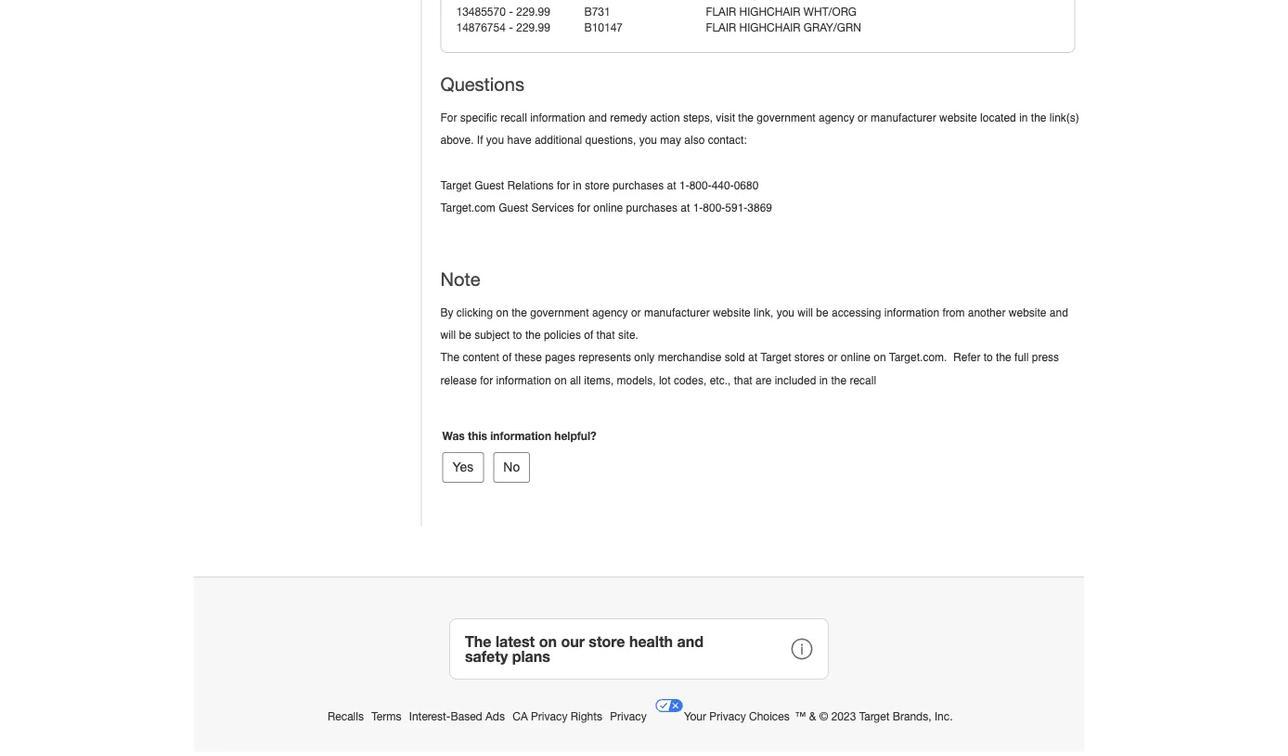 Task type: vqa. For each thing, say whether or not it's contained in the screenshot.
store in the The latest on our store health and safety plans
yes



Task type: locate. For each thing, give the bounding box(es) containing it.
codes,
[[674, 374, 707, 387]]

440-
[[712, 179, 734, 192]]

0 vertical spatial of
[[584, 329, 594, 342]]

target
[[441, 179, 472, 192], [761, 351, 792, 364], [860, 710, 890, 723]]

1 vertical spatial store
[[589, 633, 625, 651]]

clicking
[[457, 306, 493, 319]]

information left "from"
[[885, 306, 940, 319]]

online down the accessing
[[841, 351, 871, 364]]

2 flair from the top
[[706, 21, 737, 34]]

for down content
[[480, 374, 493, 387]]

recall
[[501, 111, 527, 124], [850, 374, 877, 387]]

contact:
[[708, 134, 747, 147]]

0 horizontal spatial 1-
[[680, 179, 690, 192]]

1 vertical spatial -
[[509, 21, 513, 34]]

0 vertical spatial in
[[1020, 111, 1028, 124]]

in down stores
[[820, 374, 828, 387]]

0 vertical spatial or
[[858, 111, 868, 124]]

- for 13485570
[[509, 5, 513, 18]]

this
[[468, 429, 487, 442]]

2 horizontal spatial and
[[1050, 306, 1069, 319]]

0 horizontal spatial agency
[[592, 306, 628, 319]]

interest-
[[409, 710, 451, 723]]

store up target.com guest services for online purchases at 1-800-591-3869
[[585, 179, 610, 192]]

800-
[[690, 179, 712, 192], [703, 202, 726, 215]]

1 privacy from the left
[[531, 710, 568, 723]]

website left located
[[940, 111, 978, 124]]

interest-based ads link
[[409, 710, 508, 723]]

that
[[597, 329, 615, 342], [734, 374, 753, 387]]

1 vertical spatial to
[[984, 351, 993, 364]]

1 horizontal spatial be
[[817, 306, 829, 319]]

in right located
[[1020, 111, 1028, 124]]

the up release at the left of page
[[441, 351, 460, 364]]

guest up target.com
[[475, 179, 504, 192]]

for
[[557, 179, 570, 192], [577, 202, 590, 215], [480, 374, 493, 387]]

2 229.99 from the top
[[516, 21, 551, 34]]

0 vertical spatial 800-
[[690, 179, 712, 192]]

1 flair from the top
[[706, 5, 737, 18]]

highchair up flair highchair gray/grn
[[740, 5, 801, 18]]

1 vertical spatial and
[[1050, 306, 1069, 319]]

1 229.99 from the top
[[516, 5, 551, 18]]

steps,
[[683, 111, 713, 124]]

0 horizontal spatial to
[[513, 329, 522, 342]]

1 horizontal spatial target
[[761, 351, 792, 364]]

purchases down target guest relations for in store purchases at 1-800-440-0680 at top
[[626, 202, 678, 215]]

229.99 for 14876754 - 229.99
[[516, 21, 551, 34]]

1 horizontal spatial you
[[639, 134, 657, 147]]

will right 'link,'
[[798, 306, 813, 319]]

guest down relations
[[499, 202, 529, 215]]

plans
[[512, 648, 550, 666]]

1 vertical spatial that
[[734, 374, 753, 387]]

be left the accessing
[[817, 306, 829, 319]]

™ & © 2023 target brands, inc.
[[795, 710, 953, 723]]

information up additional
[[530, 111, 586, 124]]

- up 14876754 - 229.99
[[509, 5, 513, 18]]

privacy right ca
[[531, 710, 568, 723]]

1- left 440-
[[680, 179, 690, 192]]

ca privacy rights link
[[513, 710, 606, 723]]

only
[[634, 351, 655, 364]]

1 horizontal spatial or
[[828, 351, 838, 364]]

0 vertical spatial manufacturer
[[871, 111, 937, 124]]

on left "our"
[[539, 633, 557, 651]]

1 horizontal spatial government
[[757, 111, 816, 124]]

for specific recall information and remedy action steps, visit the government agency or manufacturer website located in the link(s) above. if you have additional questions, you may also contact:
[[441, 111, 1080, 147]]

0 vertical spatial store
[[585, 179, 610, 192]]

at down may on the top
[[667, 179, 677, 192]]

and right 'health'
[[677, 633, 704, 651]]

of
[[584, 329, 594, 342], [503, 351, 512, 364]]

store right "our"
[[589, 633, 625, 651]]

manufacturer inside for specific recall information and remedy action steps, visit the government agency or manufacturer website located in the link(s) above. if you have additional questions, you may also contact:
[[871, 111, 937, 124]]

terms
[[372, 710, 402, 723]]

1 vertical spatial at
[[681, 202, 690, 215]]

privacy right rights on the left bottom
[[610, 710, 647, 723]]

1 vertical spatial recall
[[850, 374, 877, 387]]

1 horizontal spatial recall
[[850, 374, 877, 387]]

1 horizontal spatial and
[[677, 633, 704, 651]]

flair down flair  highchair wht/org
[[706, 21, 737, 34]]

1 horizontal spatial at
[[681, 202, 690, 215]]

0 vertical spatial guest
[[475, 179, 504, 192]]

that left are
[[734, 374, 753, 387]]

press
[[1032, 351, 1060, 364]]

at right sold
[[748, 351, 758, 364]]

models,
[[617, 374, 656, 387]]

based
[[451, 710, 483, 723]]

2 privacy from the left
[[610, 710, 647, 723]]

to right "refer" on the top right
[[984, 351, 993, 364]]

1 vertical spatial government
[[530, 306, 589, 319]]

was
[[442, 429, 465, 442]]

the left latest
[[465, 633, 492, 651]]

229.99
[[516, 5, 551, 18], [516, 21, 551, 34]]

1 vertical spatial in
[[573, 179, 582, 192]]

1 vertical spatial or
[[631, 306, 641, 319]]

recall inside for specific recall information and remedy action steps, visit the government agency or manufacturer website located in the link(s) above. if you have additional questions, you may also contact:
[[501, 111, 527, 124]]

0 vertical spatial and
[[589, 111, 607, 124]]

recalls link
[[328, 710, 367, 723]]

2 vertical spatial at
[[748, 351, 758, 364]]

target right 2023
[[860, 710, 890, 723]]

1- left 591-
[[693, 202, 703, 215]]

14876754
[[456, 21, 506, 34]]

1 horizontal spatial privacy
[[610, 710, 647, 723]]

0 vertical spatial the
[[441, 351, 460, 364]]

1 vertical spatial manufacturer
[[644, 306, 710, 319]]

1 vertical spatial highchair
[[740, 21, 801, 34]]

link(s)
[[1050, 111, 1080, 124]]

the left link(s) on the right of the page
[[1031, 111, 1047, 124]]

at left 591-
[[681, 202, 690, 215]]

3869
[[748, 202, 773, 215]]

1 horizontal spatial that
[[734, 374, 753, 387]]

1 vertical spatial 1-
[[693, 202, 703, 215]]

recall up have
[[501, 111, 527, 124]]

0 vertical spatial -
[[509, 5, 513, 18]]

you left may on the top
[[639, 134, 657, 147]]

government right visit
[[757, 111, 816, 124]]

to up these
[[513, 329, 522, 342]]

the
[[738, 111, 754, 124], [1031, 111, 1047, 124], [512, 306, 527, 319], [525, 329, 541, 342], [996, 351, 1012, 364], [831, 374, 847, 387]]

0 horizontal spatial website
[[713, 306, 751, 319]]

1 horizontal spatial for
[[557, 179, 570, 192]]

be down clicking at the left top
[[459, 329, 472, 342]]

2 vertical spatial target
[[860, 710, 890, 723]]

flair
[[706, 5, 737, 18], [706, 21, 737, 34]]

target guest relations for in store purchases at 1-800-440-0680
[[441, 179, 759, 192]]

1 vertical spatial flair
[[706, 21, 737, 34]]

flair  highchair wht/org
[[706, 5, 857, 18]]

0 vertical spatial will
[[798, 306, 813, 319]]

0 horizontal spatial for
[[480, 374, 493, 387]]

0 vertical spatial to
[[513, 329, 522, 342]]

1 vertical spatial be
[[459, 329, 472, 342]]

1 horizontal spatial manufacturer
[[871, 111, 937, 124]]

1 highchair from the top
[[740, 5, 801, 18]]

0 vertical spatial be
[[817, 306, 829, 319]]

2 - from the top
[[509, 21, 513, 34]]

2 horizontal spatial website
[[1009, 306, 1047, 319]]

highchair
[[740, 5, 801, 18], [740, 21, 801, 34]]

privacy
[[531, 710, 568, 723], [610, 710, 647, 723], [710, 710, 746, 723]]

1 vertical spatial target
[[761, 351, 792, 364]]

agency inside for specific recall information and remedy action steps, visit the government agency or manufacturer website located in the link(s) above. if you have additional questions, you may also contact:
[[819, 111, 855, 124]]

store inside the latest on our store health and safety plans
[[589, 633, 625, 651]]

1 horizontal spatial in
[[820, 374, 828, 387]]

in inside for specific recall information and remedy action steps, visit the government agency or manufacturer website located in the link(s) above. if you have additional questions, you may also contact:
[[1020, 111, 1028, 124]]

2 vertical spatial and
[[677, 633, 704, 651]]

in
[[1020, 111, 1028, 124], [573, 179, 582, 192], [820, 374, 828, 387]]

for up services
[[557, 179, 570, 192]]

the left full
[[996, 351, 1012, 364]]

2 highchair from the top
[[740, 21, 801, 34]]

0 vertical spatial agency
[[819, 111, 855, 124]]

0 vertical spatial for
[[557, 179, 570, 192]]

recall inside 'by clicking on the government agency or manufacturer website link, you will be accessing information from another website and will be subject to the policies of that site. the content of these pages represents only merchandise sold at target stores or online on target.com.  refer to the full press release for information on all items, models, lot codes, etc., that are included in the recall'
[[850, 374, 877, 387]]

and inside for specific recall information and remedy action steps, visit the government agency or manufacturer website located in the link(s) above. if you have additional questions, you may also contact:
[[589, 111, 607, 124]]

agency
[[819, 111, 855, 124], [592, 306, 628, 319]]

questions,
[[586, 134, 636, 147]]

and up "questions," in the top left of the page
[[589, 111, 607, 124]]

0 horizontal spatial privacy
[[531, 710, 568, 723]]

information right this
[[491, 429, 552, 442]]

agency down gray/grn
[[819, 111, 855, 124]]

2 horizontal spatial in
[[1020, 111, 1028, 124]]

1 horizontal spatial website
[[940, 111, 978, 124]]

you right if
[[486, 134, 504, 147]]

2 vertical spatial for
[[480, 374, 493, 387]]

0 horizontal spatial the
[[441, 351, 460, 364]]

0 horizontal spatial online
[[594, 202, 623, 215]]

for for online
[[577, 202, 590, 215]]

highchair for gray/grn
[[740, 21, 801, 34]]

online down target guest relations for in store purchases at 1-800-440-0680 at top
[[594, 202, 623, 215]]

13485570
[[456, 5, 506, 18]]

800- down 440-
[[703, 202, 726, 215]]

- for 14876754
[[509, 21, 513, 34]]

229.99 up 14876754 - 229.99
[[516, 5, 551, 18]]

manufacturer
[[871, 111, 937, 124], [644, 306, 710, 319]]

1 - from the top
[[509, 5, 513, 18]]

-
[[509, 5, 513, 18], [509, 21, 513, 34]]

©
[[820, 710, 829, 723]]

of right policies
[[584, 329, 594, 342]]

highchair down flair  highchair wht/org
[[740, 21, 801, 34]]

target.com guest services for online purchases at 1-800-591-3869
[[441, 202, 773, 215]]

target up are
[[761, 351, 792, 364]]

0 vertical spatial flair
[[706, 5, 737, 18]]

0 vertical spatial 229.99
[[516, 5, 551, 18]]

2 horizontal spatial target
[[860, 710, 890, 723]]

1 vertical spatial guest
[[499, 202, 529, 215]]

agency up site.
[[592, 306, 628, 319]]

for down target guest relations for in store purchases at 1-800-440-0680 at top
[[577, 202, 590, 215]]

purchases up target.com guest services for online purchases at 1-800-591-3869
[[613, 179, 664, 192]]

of left these
[[503, 351, 512, 364]]

1 horizontal spatial online
[[841, 351, 871, 364]]

or inside for specific recall information and remedy action steps, visit the government agency or manufacturer website located in the link(s) above. if you have additional questions, you may also contact:
[[858, 111, 868, 124]]

None submit
[[442, 452, 484, 483], [493, 452, 530, 483], [442, 452, 484, 483], [493, 452, 530, 483]]

target up target.com
[[441, 179, 472, 192]]

at
[[667, 179, 677, 192], [681, 202, 690, 215], [748, 351, 758, 364]]

guest for target
[[475, 179, 504, 192]]

you right 'link,'
[[777, 306, 795, 319]]

at inside 'by clicking on the government agency or manufacturer website link, you will be accessing information from another website and will be subject to the policies of that site. the content of these pages represents only merchandise sold at target stores or online on target.com.  refer to the full press release for information on all items, models, lot codes, etc., that are included in the recall'
[[748, 351, 758, 364]]

1 vertical spatial 229.99
[[516, 21, 551, 34]]

0 vertical spatial 1-
[[680, 179, 690, 192]]

information down these
[[496, 374, 551, 387]]

you
[[486, 134, 504, 147], [639, 134, 657, 147], [777, 306, 795, 319]]

1 vertical spatial will
[[441, 329, 456, 342]]

2 horizontal spatial or
[[858, 111, 868, 124]]

0 horizontal spatial government
[[530, 306, 589, 319]]

the up these
[[525, 329, 541, 342]]

1 vertical spatial online
[[841, 351, 871, 364]]

and up press
[[1050, 306, 1069, 319]]

gray/grn
[[804, 21, 862, 34]]

1 vertical spatial of
[[503, 351, 512, 364]]

0 horizontal spatial manufacturer
[[644, 306, 710, 319]]

that up represents
[[597, 329, 615, 342]]

0 vertical spatial recall
[[501, 111, 527, 124]]

2 horizontal spatial for
[[577, 202, 590, 215]]

relations
[[507, 179, 554, 192]]

terms link
[[372, 710, 405, 723]]

1 vertical spatial the
[[465, 633, 492, 651]]

privacy right your
[[710, 710, 746, 723]]

or
[[858, 111, 868, 124], [631, 306, 641, 319], [828, 351, 838, 364]]

1 horizontal spatial will
[[798, 306, 813, 319]]

1 vertical spatial for
[[577, 202, 590, 215]]

800- down the also
[[690, 179, 712, 192]]

229.99 down '13485570 - 229.99'
[[516, 21, 551, 34]]

website right another
[[1009, 306, 1047, 319]]

0 vertical spatial that
[[597, 329, 615, 342]]

0 vertical spatial highchair
[[740, 5, 801, 18]]

the latest on our store health and safety plans
[[465, 633, 704, 666]]

government up policies
[[530, 306, 589, 319]]

in up services
[[573, 179, 582, 192]]

website left 'link,'
[[713, 306, 751, 319]]

flair up flair highchair gray/grn
[[706, 5, 737, 18]]

0 horizontal spatial of
[[503, 351, 512, 364]]

0 horizontal spatial at
[[667, 179, 677, 192]]

recall right included
[[850, 374, 877, 387]]

0 vertical spatial government
[[757, 111, 816, 124]]

store
[[585, 179, 610, 192], [589, 633, 625, 651]]

for for in
[[557, 179, 570, 192]]

all
[[570, 374, 581, 387]]

0 horizontal spatial and
[[589, 111, 607, 124]]

- down '13485570 - 229.99'
[[509, 21, 513, 34]]

information
[[530, 111, 586, 124], [885, 306, 940, 319], [496, 374, 551, 387], [491, 429, 552, 442]]

2 horizontal spatial at
[[748, 351, 758, 364]]

will down by
[[441, 329, 456, 342]]

1 horizontal spatial the
[[465, 633, 492, 651]]

2 horizontal spatial privacy
[[710, 710, 746, 723]]

1 vertical spatial agency
[[592, 306, 628, 319]]

purchases
[[613, 179, 664, 192], [626, 202, 678, 215]]

safety
[[465, 648, 508, 666]]



Task type: describe. For each thing, give the bounding box(es) containing it.
highchair for wht/org
[[740, 5, 801, 18]]

etc.,
[[710, 374, 731, 387]]

1 horizontal spatial of
[[584, 329, 594, 342]]

1 vertical spatial 800-
[[703, 202, 726, 215]]

1 vertical spatial purchases
[[626, 202, 678, 215]]

ads
[[486, 710, 505, 723]]

have
[[508, 134, 532, 147]]

in inside 'by clicking on the government agency or manufacturer website link, you will be accessing information from another website and will be subject to the policies of that site. the content of these pages represents only merchandise sold at target stores or online on target.com.  refer to the full press release for information on all items, models, lot codes, etc., that are included in the recall'
[[820, 374, 828, 387]]

another
[[968, 306, 1006, 319]]

13485570 - 229.99
[[456, 5, 551, 18]]

the right included
[[831, 374, 847, 387]]

0 horizontal spatial be
[[459, 329, 472, 342]]

located
[[981, 111, 1017, 124]]

full
[[1015, 351, 1029, 364]]

0 horizontal spatial in
[[573, 179, 582, 192]]

inc.
[[935, 710, 953, 723]]

1 horizontal spatial to
[[984, 351, 993, 364]]

on down the accessing
[[874, 351, 886, 364]]

b731
[[584, 5, 611, 18]]

for
[[441, 111, 457, 124]]

0 horizontal spatial target
[[441, 179, 472, 192]]

1 horizontal spatial 1-
[[693, 202, 703, 215]]

for inside 'by clicking on the government agency or manufacturer website link, you will be accessing information from another website and will be subject to the policies of that site. the content of these pages represents only merchandise sold at target stores or online on target.com.  refer to the full press release for information on all items, models, lot codes, etc., that are included in the recall'
[[480, 374, 493, 387]]

action
[[651, 111, 680, 124]]

2023
[[832, 710, 856, 723]]

accessing
[[832, 306, 882, 319]]

the latest on our store health and safety plans link
[[449, 619, 829, 680]]

14876754 - 229.99
[[456, 21, 551, 34]]

also
[[685, 134, 705, 147]]

wht/org
[[804, 5, 857, 18]]

rights
[[571, 710, 603, 723]]

lot
[[659, 374, 671, 387]]

flair highchair gray/grn
[[706, 21, 862, 34]]

items,
[[584, 374, 614, 387]]

your
[[684, 710, 707, 723]]

subject
[[475, 329, 510, 342]]

link,
[[754, 306, 774, 319]]

policies
[[544, 329, 581, 342]]

specific
[[460, 111, 498, 124]]

information inside for specific recall information and remedy action steps, visit the government agency or manufacturer website located in the link(s) above. if you have additional questions, you may also contact:
[[530, 111, 586, 124]]

229.99 for 13485570 - 229.99
[[516, 5, 551, 18]]

recalls terms interest-based ads ca privacy rights privacy
[[328, 710, 650, 723]]

you inside 'by clicking on the government agency or manufacturer website link, you will be accessing information from another website and will be subject to the policies of that site. the content of these pages represents only merchandise sold at target stores or online on target.com.  refer to the full press release for information on all items, models, lot codes, etc., that are included in the recall'
[[777, 306, 795, 319]]

included
[[775, 374, 817, 387]]

manufacturer inside 'by clicking on the government agency or manufacturer website link, you will be accessing information from another website and will be subject to the policies of that site. the content of these pages represents only merchandise sold at target stores or online on target.com.  refer to the full press release for information on all items, models, lot codes, etc., that are included in the recall'
[[644, 306, 710, 319]]

helpful?
[[555, 429, 597, 442]]

the inside 'by clicking on the government agency or manufacturer website link, you will be accessing information from another website and will be subject to the policies of that site. the content of these pages represents only merchandise sold at target stores or online on target.com.  refer to the full press release for information on all items, models, lot codes, etc., that are included in the recall'
[[441, 351, 460, 364]]

release
[[441, 374, 477, 387]]

website inside for specific recall information and remedy action steps, visit the government agency or manufacturer website located in the link(s) above. if you have additional questions, you may also contact:
[[940, 111, 978, 124]]

the right visit
[[738, 111, 754, 124]]

ca
[[513, 710, 528, 723]]

0 vertical spatial online
[[594, 202, 623, 215]]

the inside the latest on our store health and safety plans
[[465, 633, 492, 651]]

591-
[[725, 202, 748, 215]]

™
[[795, 710, 806, 723]]

stores
[[795, 351, 825, 364]]

0 horizontal spatial or
[[631, 306, 641, 319]]

2 vertical spatial or
[[828, 351, 838, 364]]

these
[[515, 351, 542, 364]]

0 vertical spatial purchases
[[613, 179, 664, 192]]

on left all at left
[[555, 374, 567, 387]]

government inside for specific recall information and remedy action steps, visit the government agency or manufacturer website located in the link(s) above. if you have additional questions, you may also contact:
[[757, 111, 816, 124]]

refer
[[954, 351, 981, 364]]

b10147
[[584, 21, 623, 34]]

0680
[[734, 179, 759, 192]]

online inside 'by clicking on the government agency or manufacturer website link, you will be accessing information from another website and will be subject to the policies of that site. the content of these pages represents only merchandise sold at target stores or online on target.com.  refer to the full press release for information on all items, models, lot codes, etc., that are included in the recall'
[[841, 351, 871, 364]]

3 privacy from the left
[[710, 710, 746, 723]]

above.
[[441, 134, 474, 147]]

merchandise
[[658, 351, 722, 364]]

guest for target.com
[[499, 202, 529, 215]]

target inside 'by clicking on the government agency or manufacturer website link, you will be accessing information from another website and will be subject to the policies of that site. the content of these pages represents only merchandise sold at target stores or online on target.com.  refer to the full press release for information on all items, models, lot codes, etc., that are included in the recall'
[[761, 351, 792, 364]]

recalls
[[328, 710, 364, 723]]

latest
[[496, 633, 535, 651]]

on inside the latest on our store health and safety plans
[[539, 633, 557, 651]]

site.
[[618, 329, 639, 342]]

logo image
[[655, 691, 684, 721]]

on up subject
[[496, 306, 509, 319]]

0 horizontal spatial that
[[597, 329, 615, 342]]

note
[[441, 269, 480, 290]]

represents
[[579, 351, 631, 364]]

&
[[810, 710, 817, 723]]

and inside the latest on our store health and safety plans
[[677, 633, 704, 651]]

your privacy choices
[[684, 710, 790, 723]]

was this information helpful?
[[442, 429, 597, 442]]

pages
[[545, 351, 576, 364]]

additional
[[535, 134, 582, 147]]

sold
[[725, 351, 745, 364]]

are
[[756, 374, 772, 387]]

visit
[[716, 111, 735, 124]]

brands,
[[893, 710, 932, 723]]

questions
[[441, 74, 525, 95]]

0 horizontal spatial you
[[486, 134, 504, 147]]

and inside 'by clicking on the government agency or manufacturer website link, you will be accessing information from another website and will be subject to the policies of that site. the content of these pages represents only merchandise sold at target stores or online on target.com.  refer to the full press release for information on all items, models, lot codes, etc., that are included in the recall'
[[1050, 306, 1069, 319]]

by
[[441, 306, 454, 319]]

health
[[629, 633, 673, 651]]

your privacy choices link
[[655, 691, 793, 723]]

privacy link
[[610, 710, 650, 723]]

content
[[463, 351, 499, 364]]

flair for flair highchair gray/grn
[[706, 21, 737, 34]]

remedy
[[610, 111, 647, 124]]

0 horizontal spatial will
[[441, 329, 456, 342]]

0 vertical spatial at
[[667, 179, 677, 192]]

choices
[[749, 710, 790, 723]]

flair for flair  highchair wht/org
[[706, 5, 737, 18]]

from
[[943, 306, 965, 319]]

by clicking on the government agency or manufacturer website link, you will be accessing information from another website and will be subject to the policies of that site. the content of these pages represents only merchandise sold at target stores or online on target.com.  refer to the full press release for information on all items, models, lot codes, etc., that are included in the recall
[[441, 306, 1069, 387]]

agency inside 'by clicking on the government agency or manufacturer website link, you will be accessing information from another website and will be subject to the policies of that site. the content of these pages represents only merchandise sold at target stores or online on target.com.  refer to the full press release for information on all items, models, lot codes, etc., that are included in the recall'
[[592, 306, 628, 319]]

if
[[477, 134, 483, 147]]

the right clicking at the left top
[[512, 306, 527, 319]]

government inside 'by clicking on the government agency or manufacturer website link, you will be accessing information from another website and will be subject to the policies of that site. the content of these pages represents only merchandise sold at target stores or online on target.com.  refer to the full press release for information on all items, models, lot codes, etc., that are included in the recall'
[[530, 306, 589, 319]]

services
[[532, 202, 574, 215]]

our
[[561, 633, 585, 651]]

may
[[661, 134, 682, 147]]

target.com
[[441, 202, 496, 215]]



